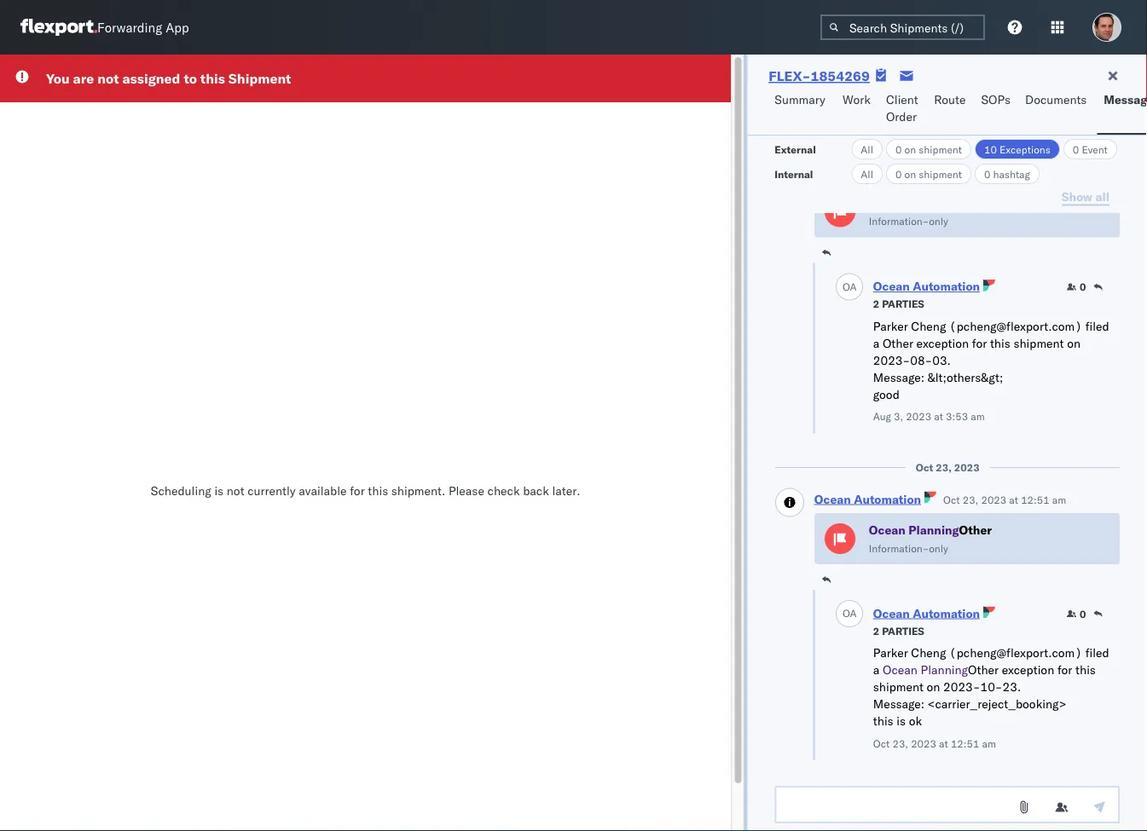 Task type: locate. For each thing, give the bounding box(es) containing it.
0 horizontal spatial for
[[350, 483, 365, 498]]

o for message:
[[842, 280, 850, 293]]

ocean for ocean automation button for message:
[[873, 279, 910, 294]]

for up the <carrier_reject_booking>
[[1057, 663, 1072, 678]]

0 horizontal spatial exception
[[916, 336, 969, 351]]

other
[[882, 336, 913, 351], [959, 523, 992, 538], [968, 663, 999, 678]]

cheng for exception
[[911, 319, 946, 334]]

internal
[[775, 168, 813, 180]]

all up information-only
[[861, 168, 873, 180]]

all for external
[[861, 143, 873, 156]]

this
[[200, 70, 225, 87], [990, 336, 1010, 351], [368, 483, 388, 498], [1075, 663, 1096, 678], [873, 714, 893, 729]]

2023 down ok
[[911, 737, 936, 750]]

planning
[[908, 523, 959, 538], [921, 663, 968, 678]]

message: up good
[[873, 370, 924, 385]]

2 parties from the top
[[882, 625, 924, 638]]

parker up good
[[873, 319, 908, 334]]

information-
[[869, 215, 929, 228], [869, 542, 929, 555]]

0 vertical spatial other
[[882, 336, 913, 351]]

3:53
[[946, 410, 968, 423]]

1 vertical spatial parties
[[882, 625, 924, 638]]

23, down the "oct 23, 2023"
[[962, 493, 978, 506]]

2 message: from the top
[[873, 697, 924, 712]]

parker inside parker cheng (pcheng@flexport.com) filed a other exception for this shipment on 2023-08-03.
[[873, 319, 908, 334]]

for right available
[[350, 483, 365, 498]]

(pcheng@flexport.com) up &lt;others&gt;
[[949, 319, 1082, 334]]

2023 up ocean planning other information-only at the right of the page
[[981, 493, 1006, 506]]

aug 3, 2023 at 3:53 am
[[873, 410, 985, 423]]

1 horizontal spatial for
[[972, 336, 987, 351]]

1 vertical spatial ocean automation
[[814, 492, 921, 507]]

23, down this is ok
[[892, 737, 908, 750]]

0 vertical spatial not
[[97, 70, 119, 87]]

a
[[850, 280, 857, 293], [850, 607, 857, 620]]

o
[[842, 280, 850, 293], [842, 607, 850, 620]]

1 vertical spatial all button
[[852, 164, 883, 184]]

2 only from the top
[[929, 542, 948, 555]]

0 vertical spatial o
[[842, 280, 850, 293]]

2 vertical spatial other
[[968, 663, 999, 678]]

0 vertical spatial a
[[873, 336, 879, 351]]

ocean automation up ocean planning link
[[814, 492, 921, 507]]

1 vertical spatial is
[[896, 714, 906, 729]]

oct down aug 3, 2023 at 3:53 am
[[915, 462, 933, 474]]

information-only
[[869, 215, 948, 228]]

planning down the "oct 23, 2023"
[[908, 523, 959, 538]]

1 vertical spatial o
[[842, 607, 850, 620]]

oct 23, 2023 at 12:51 am down ok
[[873, 737, 996, 750]]

automation up ocean planning link
[[854, 492, 921, 507]]

other up 08-
[[882, 336, 913, 351]]

1 a from the top
[[850, 280, 857, 293]]

None text field
[[775, 787, 1120, 824]]

parker for ocean
[[873, 646, 908, 661]]

(pcheng@flexport.com) inside parker cheng (pcheng@flexport.com) filed a other exception for this shipment on 2023-08-03.
[[949, 319, 1082, 334]]

shipment inside parker cheng (pcheng@flexport.com) filed a other exception for this shipment on 2023-08-03.
[[1013, 336, 1064, 351]]

planning up message: <carrier_reject_booking>
[[921, 663, 968, 678]]

filed inside parker cheng (pcheng@flexport.com) filed a ocean planning other exception for this shipment on 2023-10-23.
[[1085, 646, 1109, 661]]

2 2 parties from the top
[[873, 625, 924, 638]]

scheduling is not currently available for this shipment. please check back later.
[[151, 483, 581, 498]]

cheng
[[911, 319, 946, 334], [911, 646, 946, 661]]

(pcheng@flexport.com) for exception
[[949, 646, 1082, 661]]

flex-1854269
[[769, 67, 870, 84]]

1 vertical spatial planning
[[921, 663, 968, 678]]

0 vertical spatial ocean automation
[[873, 279, 980, 294]]

flex-
[[769, 67, 811, 84]]

cheng inside parker cheng (pcheng@flexport.com) filed a ocean planning other exception for this shipment on 2023-10-23.
[[911, 646, 946, 661]]

1 vertical spatial o a
[[842, 607, 857, 620]]

automation up parker cheng (pcheng@flexport.com) filed a other exception for this shipment on 2023-08-03. in the right of the page
[[913, 279, 980, 294]]

1 vertical spatial filed
[[1085, 646, 1109, 661]]

23, down 3:53
[[936, 462, 951, 474]]

1 vertical spatial oct
[[943, 493, 960, 506]]

exception
[[916, 336, 969, 351], [1002, 663, 1054, 678]]

information- inside ocean planning other information-only
[[869, 542, 929, 555]]

oct 23, 2023 at 12:51 am
[[943, 493, 1066, 506], [873, 737, 996, 750]]

0 vertical spatial 0 button
[[1066, 280, 1086, 294]]

planning inside parker cheng (pcheng@flexport.com) filed a ocean planning other exception for this shipment on 2023-10-23.
[[921, 663, 968, 678]]

2023 right 3, on the right of the page
[[906, 410, 931, 423]]

2 a from the top
[[850, 607, 857, 620]]

1 horizontal spatial oct
[[915, 462, 933, 474]]

hashtag
[[993, 168, 1030, 180]]

0 hashtag
[[984, 168, 1030, 180]]

app
[[166, 19, 189, 35]]

message: for message: <carrier_reject_booking>
[[873, 697, 924, 712]]

2023- inside parker cheng (pcheng@flexport.com) filed a other exception for this shipment on 2023-08-03.
[[873, 353, 910, 368]]

10-
[[980, 680, 1002, 695]]

0 vertical spatial 2023-
[[873, 353, 910, 368]]

0 vertical spatial automation
[[913, 279, 980, 294]]

2 parties button for other
[[873, 623, 924, 638]]

oct down this is ok
[[873, 737, 890, 750]]

1 vertical spatial 23,
[[962, 493, 978, 506]]

0 vertical spatial for
[[972, 336, 987, 351]]

ocean automation button for message:
[[873, 279, 980, 294]]

2 a from the top
[[873, 663, 879, 678]]

for
[[972, 336, 987, 351], [350, 483, 365, 498], [1057, 663, 1072, 678]]

summary button
[[768, 84, 836, 135]]

2023- inside parker cheng (pcheng@flexport.com) filed a ocean planning other exception for this shipment on 2023-10-23.
[[943, 680, 980, 695]]

(pcheng@flexport.com) up 23.
[[949, 646, 1082, 661]]

oct down the "oct 23, 2023"
[[943, 493, 960, 506]]

other down the "oct 23, 2023"
[[959, 523, 992, 538]]

a inside parker cheng (pcheng@flexport.com) filed a other exception for this shipment on 2023-08-03.
[[873, 336, 879, 351]]

parties
[[882, 298, 924, 311], [882, 625, 924, 638]]

cheng up 08-
[[911, 319, 946, 334]]

not right are
[[97, 70, 119, 87]]

are
[[73, 70, 94, 87]]

1 a from the top
[[873, 336, 879, 351]]

1 vertical spatial cheng
[[911, 646, 946, 661]]

0 on shipment up information-only
[[896, 168, 962, 180]]

1 message: from the top
[[873, 370, 924, 385]]

0 on shipment down "order"
[[896, 143, 962, 156]]

1 2 from the top
[[873, 298, 879, 311]]

2 horizontal spatial oct
[[943, 493, 960, 506]]

for inside parker cheng (pcheng@flexport.com) filed a ocean planning other exception for this shipment on 2023-10-23.
[[1057, 663, 1072, 678]]

sops button
[[975, 84, 1019, 135]]

2 (pcheng@flexport.com) from the top
[[949, 646, 1082, 661]]

exception inside parker cheng (pcheng@flexport.com) filed a other exception for this shipment on 2023-08-03.
[[916, 336, 969, 351]]

0 vertical spatial ocean automation button
[[873, 279, 980, 294]]

0 vertical spatial 0 on shipment
[[896, 143, 962, 156]]

0 button
[[1066, 280, 1086, 294], [1066, 607, 1086, 621]]

0 vertical spatial 2
[[873, 298, 879, 311]]

23.
[[1002, 680, 1021, 695]]

0 vertical spatial at
[[934, 410, 943, 423]]

0 horizontal spatial is
[[214, 483, 224, 498]]

2023- up good
[[873, 353, 910, 368]]

2 information- from the top
[[869, 542, 929, 555]]

route button
[[927, 84, 975, 135]]

2023 down 3:53
[[954, 462, 979, 474]]

for up &lt;others&gt;
[[972, 336, 987, 351]]

(pcheng@flexport.com)
[[949, 319, 1082, 334], [949, 646, 1082, 661]]

0 on shipment
[[896, 143, 962, 156], [896, 168, 962, 180]]

oct 23, 2023 at 12:51 am down the "oct 23, 2023"
[[943, 493, 1066, 506]]

2 parties button for message:
[[873, 296, 924, 311]]

2023- up message: <carrier_reject_booking>
[[943, 680, 980, 695]]

parties for message:
[[882, 298, 924, 311]]

2 filed from the top
[[1085, 646, 1109, 661]]

client order button
[[879, 84, 927, 135]]

flexport. image
[[20, 19, 97, 36]]

1 parties from the top
[[882, 298, 924, 311]]

1 vertical spatial 2
[[873, 625, 879, 638]]

please
[[449, 483, 484, 498]]

all button up information-only
[[852, 164, 883, 184]]

2
[[873, 298, 879, 311], [873, 625, 879, 638]]

1 vertical spatial all
[[861, 168, 873, 180]]

1 vertical spatial parker
[[873, 646, 908, 661]]

0 vertical spatial 2 parties button
[[873, 296, 924, 311]]

2 vertical spatial 23,
[[892, 737, 908, 750]]

other inside ocean planning other information-only
[[959, 523, 992, 538]]

1 o a from the top
[[842, 280, 857, 293]]

ocean automation button down ocean planning other information-only at the right of the page
[[873, 606, 980, 621]]

am
[[971, 410, 985, 423], [1052, 493, 1066, 506], [982, 737, 996, 750]]

0 vertical spatial am
[[971, 410, 985, 423]]

0 vertical spatial parker
[[873, 319, 908, 334]]

1 2 parties from the top
[[873, 298, 924, 311]]

exception up 03.
[[916, 336, 969, 351]]

2023-
[[873, 353, 910, 368], [943, 680, 980, 695]]

2 vertical spatial oct
[[873, 737, 890, 750]]

1 (pcheng@flexport.com) from the top
[[949, 319, 1082, 334]]

0 vertical spatial filed
[[1085, 319, 1109, 334]]

2 2 from the top
[[873, 625, 879, 638]]

all
[[861, 143, 873, 156], [861, 168, 873, 180]]

ok
[[909, 714, 922, 729]]

12:51
[[1021, 493, 1049, 506], [951, 737, 979, 750]]

message:
[[873, 370, 924, 385], [873, 697, 924, 712]]

at for other
[[939, 737, 948, 750]]

0 vertical spatial planning
[[908, 523, 959, 538]]

o a for message:
[[842, 280, 857, 293]]

is right scheduling
[[214, 483, 224, 498]]

2 vertical spatial am
[[982, 737, 996, 750]]

2 o a from the top
[[842, 607, 857, 620]]

not left "currently"
[[227, 483, 244, 498]]

1 vertical spatial not
[[227, 483, 244, 498]]

2 parker from the top
[[873, 646, 908, 661]]

is
[[214, 483, 224, 498], [896, 714, 906, 729]]

1 vertical spatial other
[[959, 523, 992, 538]]

1 vertical spatial information-
[[869, 542, 929, 555]]

2 parties
[[873, 298, 924, 311], [873, 625, 924, 638]]

2 vertical spatial ocean automation
[[873, 606, 980, 621]]

2023
[[906, 410, 931, 423], [954, 462, 979, 474], [981, 493, 1006, 506], [911, 737, 936, 750]]

1 vertical spatial a
[[850, 607, 857, 620]]

0 vertical spatial parties
[[882, 298, 924, 311]]

automation up parker cheng (pcheng@flexport.com) filed a ocean planning other exception for this shipment on 2023-10-23. on the bottom of the page
[[913, 606, 980, 621]]

1 horizontal spatial is
[[896, 714, 906, 729]]

0 vertical spatial all button
[[852, 139, 883, 160]]

on
[[905, 143, 916, 156], [905, 168, 916, 180], [1067, 336, 1080, 351], [926, 680, 940, 695]]

0
[[896, 143, 902, 156], [1073, 143, 1079, 156], [896, 168, 902, 180], [984, 168, 991, 180], [1080, 281, 1086, 293], [1080, 608, 1086, 621]]

0 vertical spatial 23,
[[936, 462, 951, 474]]

2 vertical spatial for
[[1057, 663, 1072, 678]]

1 vertical spatial 2023-
[[943, 680, 980, 695]]

not for are
[[97, 70, 119, 87]]

1 o from the top
[[842, 280, 850, 293]]

this inside parker cheng (pcheng@flexport.com) filed a other exception for this shipment on 2023-08-03.
[[990, 336, 1010, 351]]

check
[[488, 483, 520, 498]]

automation
[[913, 279, 980, 294], [854, 492, 921, 507], [913, 606, 980, 621]]

all button down work button
[[852, 139, 883, 160]]

0 vertical spatial oct 23, 2023 at 12:51 am
[[943, 493, 1066, 506]]

1 filed from the top
[[1085, 319, 1109, 334]]

0 vertical spatial a
[[850, 280, 857, 293]]

Search Shipments (/) text field
[[821, 15, 985, 40]]

1 2 parties button from the top
[[873, 296, 924, 311]]

am for message:
[[971, 410, 985, 423]]

0 horizontal spatial 2023-
[[873, 353, 910, 368]]

1 all button from the top
[[852, 139, 883, 160]]

0 vertical spatial oct
[[915, 462, 933, 474]]

1 only from the top
[[929, 215, 948, 228]]

parker up this is ok
[[873, 646, 908, 661]]

filed inside parker cheng (pcheng@flexport.com) filed a other exception for this shipment on 2023-08-03.
[[1085, 319, 1109, 334]]

2 horizontal spatial for
[[1057, 663, 1072, 678]]

parker cheng (pcheng@flexport.com) filed a ocean planning other exception for this shipment on 2023-10-23.
[[873, 646, 1109, 695]]

exception up 23.
[[1002, 663, 1054, 678]]

1 0 button from the top
[[1066, 280, 1086, 294]]

1 horizontal spatial 12:51
[[1021, 493, 1049, 506]]

0 vertical spatial information-
[[869, 215, 929, 228]]

2 vertical spatial at
[[939, 737, 948, 750]]

1 vertical spatial 2 parties
[[873, 625, 924, 638]]

parker inside parker cheng (pcheng@flexport.com) filed a ocean planning other exception for this shipment on 2023-10-23.
[[873, 646, 908, 661]]

1 vertical spatial 2 parties button
[[873, 623, 924, 638]]

parker cheng (pcheng@flexport.com) filed a other exception for this shipment on 2023-08-03.
[[873, 319, 1109, 368]]

0 vertical spatial 2 parties
[[873, 298, 924, 311]]

a
[[873, 336, 879, 351], [873, 663, 879, 678]]

0 vertical spatial exception
[[916, 336, 969, 351]]

a inside parker cheng (pcheng@flexport.com) filed a ocean planning other exception for this shipment on 2023-10-23.
[[873, 663, 879, 678]]

1 0 on shipment from the top
[[896, 143, 962, 156]]

0 horizontal spatial 12:51
[[951, 737, 979, 750]]

ocean automation down information-only
[[873, 279, 980, 294]]

1 vertical spatial am
[[1052, 493, 1066, 506]]

am for other
[[982, 737, 996, 750]]

cheng inside parker cheng (pcheng@flexport.com) filed a other exception for this shipment on 2023-08-03.
[[911, 319, 946, 334]]

parker for other
[[873, 319, 908, 334]]

2 all from the top
[[861, 168, 873, 180]]

is left ok
[[896, 714, 906, 729]]

1 vertical spatial only
[[929, 542, 948, 555]]

flex-1854269 link
[[769, 67, 870, 84]]

2 all button from the top
[[852, 164, 883, 184]]

0 horizontal spatial not
[[97, 70, 119, 87]]

assigned
[[122, 70, 180, 87]]

0 horizontal spatial 23,
[[892, 737, 908, 750]]

2 parties button
[[873, 296, 924, 311], [873, 623, 924, 638]]

message: up this is ok
[[873, 697, 924, 712]]

(pcheng@flexport.com) inside parker cheng (pcheng@flexport.com) filed a ocean planning other exception for this shipment on 2023-10-23.
[[949, 646, 1082, 661]]

0 vertical spatial all
[[861, 143, 873, 156]]

2 cheng from the top
[[911, 646, 946, 661]]

1 horizontal spatial exception
[[1002, 663, 1054, 678]]

1 horizontal spatial 2023-
[[943, 680, 980, 695]]

1 vertical spatial (pcheng@flexport.com)
[[949, 646, 1082, 661]]

oct
[[915, 462, 933, 474], [943, 493, 960, 506], [873, 737, 890, 750]]

1 vertical spatial message:
[[873, 697, 924, 712]]

all down work button
[[861, 143, 873, 156]]

2 vertical spatial automation
[[913, 606, 980, 621]]

ocean automation button up ocean planning link
[[814, 492, 921, 507]]

0 vertical spatial is
[[214, 483, 224, 498]]

later.
[[552, 483, 581, 498]]

1 vertical spatial exception
[[1002, 663, 1054, 678]]

filed for parker cheng (pcheng@flexport.com) filed a other exception for this shipment on 2023-08-03.
[[1085, 319, 1109, 334]]

forwarding app
[[97, 19, 189, 35]]

2 vertical spatial ocean automation button
[[873, 606, 980, 621]]

0 vertical spatial (pcheng@flexport.com)
[[949, 319, 1082, 334]]

this inside parker cheng (pcheng@flexport.com) filed a ocean planning other exception for this shipment on 2023-10-23.
[[1075, 663, 1096, 678]]

o a
[[842, 280, 857, 293], [842, 607, 857, 620]]

2 2 parties button from the top
[[873, 623, 924, 638]]

planning inside ocean planning other information-only
[[908, 523, 959, 538]]

automation for message:
[[913, 279, 980, 294]]

other inside parker cheng (pcheng@flexport.com) filed a ocean planning other exception for this shipment on 2023-10-23.
[[968, 663, 999, 678]]

0 vertical spatial cheng
[[911, 319, 946, 334]]

2 0 button from the top
[[1066, 607, 1086, 621]]

message: for message: &lt;others&gt;
[[873, 370, 924, 385]]

currently
[[248, 483, 296, 498]]

2 o from the top
[[842, 607, 850, 620]]

all button
[[852, 139, 883, 160], [852, 164, 883, 184]]

1 vertical spatial ocean automation button
[[814, 492, 921, 507]]

ocean automation button down information-only
[[873, 279, 980, 294]]

o for other
[[842, 607, 850, 620]]

1 vertical spatial for
[[350, 483, 365, 498]]

23,
[[936, 462, 951, 474], [962, 493, 978, 506], [892, 737, 908, 750]]

is for ok
[[896, 714, 906, 729]]

ocean automation down ocean planning other information-only at the right of the page
[[873, 606, 980, 621]]

all button for internal
[[852, 164, 883, 184]]

ocean inside parker cheng (pcheng@flexport.com) filed a ocean planning other exception for this shipment on 2023-10-23.
[[882, 663, 917, 678]]

0 vertical spatial message:
[[873, 370, 924, 385]]

parker
[[873, 319, 908, 334], [873, 646, 908, 661]]

ocean
[[873, 279, 910, 294], [814, 492, 851, 507], [869, 523, 905, 538], [873, 606, 910, 621], [882, 663, 917, 678]]

2 0 on shipment from the top
[[896, 168, 962, 180]]

a up good
[[873, 336, 879, 351]]

1 horizontal spatial not
[[227, 483, 244, 498]]

1 vertical spatial a
[[873, 663, 879, 678]]

1 all from the top
[[861, 143, 873, 156]]

cheng up message: <carrier_reject_booking>
[[911, 646, 946, 661]]

0 vertical spatial o a
[[842, 280, 857, 293]]

at
[[934, 410, 943, 423], [1009, 493, 1018, 506], [939, 737, 948, 750]]

2 parties for message:
[[873, 298, 924, 311]]

other up 10-
[[968, 663, 999, 678]]

1 vertical spatial 12:51
[[951, 737, 979, 750]]

1 parker from the top
[[873, 319, 908, 334]]

0 vertical spatial only
[[929, 215, 948, 228]]

a up this is ok
[[873, 663, 879, 678]]

filed for parker cheng (pcheng@flexport.com) filed a ocean planning other exception for this shipment on 2023-10-23.
[[1085, 646, 1109, 661]]

1 vertical spatial 0 button
[[1066, 607, 1086, 621]]

1 cheng from the top
[[911, 319, 946, 334]]

1 vertical spatial 0 on shipment
[[896, 168, 962, 180]]



Task type: describe. For each thing, give the bounding box(es) containing it.
03.
[[932, 353, 951, 368]]

ocean for middle ocean automation button
[[814, 492, 851, 507]]

0 on shipment for 0
[[896, 168, 962, 180]]

work
[[843, 92, 871, 107]]

2 for other
[[873, 625, 879, 638]]

sops
[[981, 92, 1011, 107]]

a for message:
[[850, 280, 857, 293]]

at for message:
[[934, 410, 943, 423]]

forwarding app link
[[20, 19, 189, 36]]

aug
[[873, 410, 891, 423]]

all for internal
[[861, 168, 873, 180]]

0 button for other
[[1066, 607, 1086, 621]]

a for ocean
[[873, 663, 879, 678]]

2 for message:
[[873, 298, 879, 311]]

2 parties for other
[[873, 625, 924, 638]]

exceptions
[[1000, 143, 1051, 156]]

10 exceptions
[[984, 143, 1051, 156]]

&lt;others&gt;
[[927, 370, 1003, 385]]

ocean for ocean automation button related to other
[[873, 606, 910, 621]]

message: <carrier_reject_booking>
[[873, 697, 1066, 712]]

0 on shipment for 10
[[896, 143, 962, 156]]

you
[[46, 70, 70, 87]]

other inside parker cheng (pcheng@flexport.com) filed a other exception for this shipment on 2023-08-03.
[[882, 336, 913, 351]]

work button
[[836, 84, 879, 135]]

10
[[984, 143, 997, 156]]

3,
[[894, 410, 903, 423]]

good
[[873, 387, 899, 402]]

cheng for planning
[[911, 646, 946, 661]]

1 horizontal spatial 23,
[[936, 462, 951, 474]]

shipment
[[228, 70, 291, 87]]

messag
[[1104, 92, 1147, 107]]

o a for other
[[842, 607, 857, 620]]

client
[[886, 92, 919, 107]]

ocean automation button for other
[[873, 606, 980, 621]]

0 vertical spatial 12:51
[[1021, 493, 1049, 506]]

08-
[[910, 353, 932, 368]]

to
[[184, 70, 197, 87]]

on inside parker cheng (pcheng@flexport.com) filed a other exception for this shipment on 2023-08-03.
[[1067, 336, 1080, 351]]

1 information- from the top
[[869, 215, 929, 228]]

1 vertical spatial automation
[[854, 492, 921, 507]]

is for not
[[214, 483, 224, 498]]

ocean inside ocean planning other information-only
[[869, 523, 905, 538]]

ocean automation for message:
[[873, 279, 980, 294]]

<carrier_reject_booking>
[[927, 697, 1066, 712]]

a for other
[[850, 607, 857, 620]]

exception inside parker cheng (pcheng@flexport.com) filed a ocean planning other exception for this shipment on 2023-10-23.
[[1002, 663, 1054, 678]]

not for is
[[227, 483, 244, 498]]

0 event
[[1073, 143, 1108, 156]]

route
[[934, 92, 966, 107]]

1 vertical spatial at
[[1009, 493, 1018, 506]]

external
[[775, 143, 816, 156]]

summary
[[775, 92, 826, 107]]

(pcheng@flexport.com) for this
[[949, 319, 1082, 334]]

oct 23, 2023
[[915, 462, 979, 474]]

documents
[[1025, 92, 1087, 107]]

all button for external
[[852, 139, 883, 160]]

automation for other
[[913, 606, 980, 621]]

available
[[299, 483, 347, 498]]

for inside parker cheng (pcheng@flexport.com) filed a other exception for this shipment on 2023-08-03.
[[972, 336, 987, 351]]

on inside parker cheng (pcheng@flexport.com) filed a ocean planning other exception for this shipment on 2023-10-23.
[[926, 680, 940, 695]]

you are not assigned to this shipment
[[46, 70, 291, 87]]

ocean planning link
[[869, 523, 959, 538]]

back
[[523, 483, 549, 498]]

only inside ocean planning other information-only
[[929, 542, 948, 555]]

0 horizontal spatial oct
[[873, 737, 890, 750]]

forwarding
[[97, 19, 162, 35]]

shipment.
[[391, 483, 446, 498]]

0 button for message:
[[1066, 280, 1086, 294]]

order
[[886, 109, 917, 124]]

event
[[1082, 143, 1108, 156]]

1 vertical spatial oct 23, 2023 at 12:51 am
[[873, 737, 996, 750]]

client order
[[886, 92, 919, 124]]

ocean automation for other
[[873, 606, 980, 621]]

message: &lt;others&gt;
[[873, 370, 1003, 385]]

1854269
[[811, 67, 870, 84]]

scheduling
[[151, 483, 211, 498]]

documents button
[[1019, 84, 1097, 135]]

shipment inside parker cheng (pcheng@flexport.com) filed a ocean planning other exception for this shipment on 2023-10-23.
[[873, 680, 923, 695]]

this is ok
[[873, 714, 922, 729]]

parties for other
[[882, 625, 924, 638]]

messag button
[[1097, 84, 1147, 135]]

2 horizontal spatial 23,
[[962, 493, 978, 506]]

a for other
[[873, 336, 879, 351]]

ocean planning other information-only
[[869, 523, 992, 555]]



Task type: vqa. For each thing, say whether or not it's contained in the screenshot.
1854269 in the right top of the page
yes



